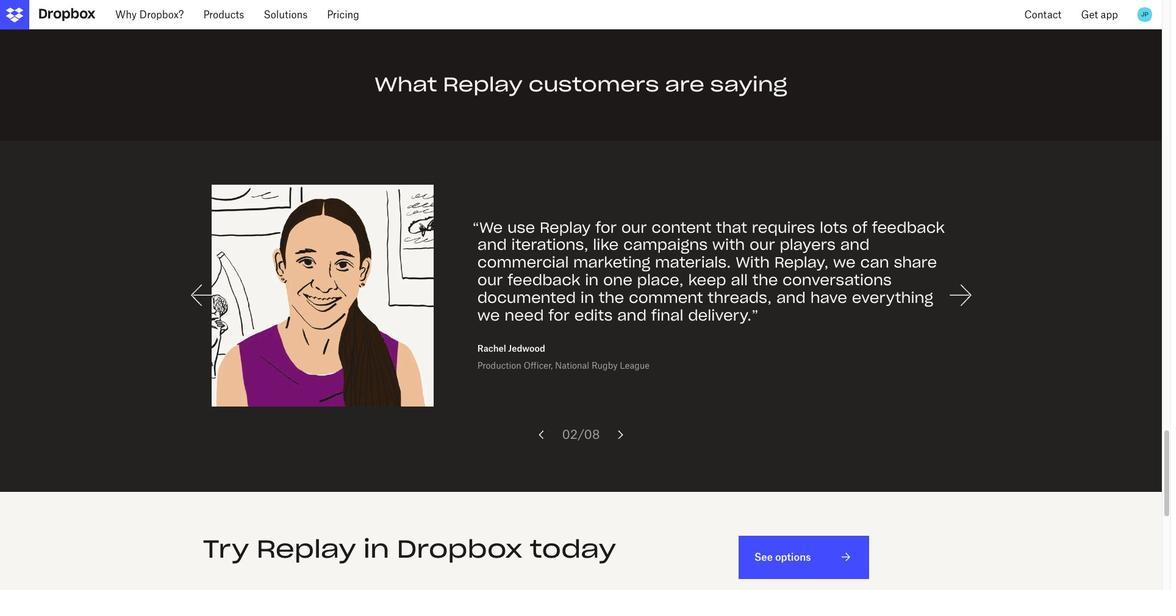 Task type: locate. For each thing, give the bounding box(es) containing it.
1 vertical spatial feedback
[[508, 271, 580, 290]]

for up marketing
[[595, 218, 617, 237]]

1 horizontal spatial we
[[833, 253, 856, 272]]

2 horizontal spatial our
[[750, 236, 775, 255]]

1 vertical spatial replay
[[540, 218, 591, 237]]

0 vertical spatial replay
[[443, 72, 523, 97]]

with
[[712, 236, 745, 255]]

jedwood
[[508, 344, 545, 354]]

1 horizontal spatial our
[[621, 218, 647, 237]]

our right like
[[621, 218, 647, 237]]

officer,
[[524, 361, 553, 371]]

commercial
[[477, 253, 569, 272]]

documented
[[477, 288, 576, 307]]

02/08
[[562, 427, 600, 442]]

our
[[621, 218, 647, 237], [750, 236, 775, 255], [477, 271, 503, 290]]

replay,
[[775, 253, 829, 272]]

the down marketing
[[599, 288, 624, 307]]

see
[[755, 551, 773, 564]]

get app
[[1081, 9, 1118, 21]]

with
[[736, 253, 770, 272]]

1 vertical spatial we
[[477, 306, 500, 325]]

requires
[[752, 218, 815, 237]]

0 horizontal spatial replay
[[256, 534, 356, 565]]

national
[[555, 361, 589, 371]]

we up rachel on the bottom left of page
[[477, 306, 500, 325]]

0 horizontal spatial we
[[477, 306, 500, 325]]

rachel
[[477, 344, 506, 354]]

our down "we
[[477, 271, 503, 290]]

0 vertical spatial for
[[595, 218, 617, 237]]

our right with
[[750, 236, 775, 255]]

solutions button
[[254, 0, 317, 29]]

0 horizontal spatial feedback
[[508, 271, 580, 290]]

try replay in dropbox today
[[203, 534, 616, 565]]

0 horizontal spatial our
[[477, 271, 503, 290]]

the
[[753, 271, 778, 290], [599, 288, 624, 307]]

we left can
[[833, 253, 856, 272]]

for left edits
[[549, 306, 570, 325]]

the right all
[[753, 271, 778, 290]]

can
[[860, 253, 889, 272]]

solutions
[[264, 9, 308, 21]]

production
[[477, 361, 521, 371]]

rugby
[[592, 361, 618, 371]]

we
[[833, 253, 856, 272], [477, 306, 500, 325]]

and left final
[[617, 306, 647, 325]]

and
[[477, 236, 507, 255], [840, 236, 870, 255], [776, 288, 806, 307], [617, 306, 647, 325]]

delivery."
[[688, 306, 759, 325]]

"we
[[472, 218, 503, 237]]

share
[[894, 253, 937, 272]]

and up conversations
[[840, 236, 870, 255]]

0 horizontal spatial for
[[549, 306, 570, 325]]

for
[[595, 218, 617, 237], [549, 306, 570, 325]]

1 horizontal spatial replay
[[443, 72, 523, 97]]

1 horizontal spatial for
[[595, 218, 617, 237]]

pricing link
[[317, 0, 369, 29]]

0 vertical spatial feedback
[[872, 218, 945, 237]]

2 horizontal spatial replay
[[540, 218, 591, 237]]

iterations,
[[511, 236, 588, 255]]

place,
[[637, 271, 684, 290]]

final
[[651, 306, 684, 325]]

feedback
[[872, 218, 945, 237], [508, 271, 580, 290]]

what replay customers are saying
[[375, 72, 787, 97]]

one
[[603, 271, 633, 290]]

threads,
[[708, 288, 772, 307]]

see options link
[[739, 536, 869, 580]]

in
[[585, 271, 599, 290], [581, 288, 594, 307], [363, 534, 389, 565]]

contact button
[[1015, 0, 1071, 29]]

feedback down iterations,
[[508, 271, 580, 290]]

replay
[[443, 72, 523, 97], [540, 218, 591, 237], [256, 534, 356, 565]]

feedback up share
[[872, 218, 945, 237]]

replay for what replay customers are saying
[[443, 72, 523, 97]]

2 vertical spatial replay
[[256, 534, 356, 565]]

campaigns
[[623, 236, 708, 255]]

get app button
[[1071, 0, 1128, 29]]

like
[[593, 236, 619, 255]]



Task type: vqa. For each thing, say whether or not it's contained in the screenshot.
Products
yes



Task type: describe. For each thing, give the bounding box(es) containing it.
"we use replay for our content that requires lots of feedback and iterations, like campaigns with our players and commercial marketing materials. with replay, we can share our feedback in one place, keep all the conversations documented in the comment threads, and have everything we need for edits and final delivery."
[[472, 218, 945, 325]]

and left 'use'
[[477, 236, 507, 255]]

and down replay,
[[776, 288, 806, 307]]

app
[[1101, 9, 1118, 21]]

why dropbox?
[[115, 9, 184, 21]]

0 vertical spatial we
[[833, 253, 856, 272]]

jp
[[1141, 10, 1149, 18]]

are
[[665, 72, 704, 97]]

customers
[[529, 72, 659, 97]]

everything
[[852, 288, 933, 307]]

saying
[[710, 72, 787, 97]]

all
[[731, 271, 748, 290]]

pricing
[[327, 9, 359, 21]]

try
[[203, 534, 249, 565]]

1 horizontal spatial feedback
[[872, 218, 945, 237]]

league
[[620, 361, 650, 371]]

person with long hair wearing a purple t-shirt in front photos on a wall image
[[212, 185, 434, 407]]

options
[[775, 551, 811, 564]]

use
[[508, 218, 535, 237]]

content
[[652, 218, 712, 237]]

rachel jedwood
[[477, 344, 545, 354]]

why dropbox? button
[[106, 0, 194, 29]]

edits
[[574, 306, 613, 325]]

conversations
[[783, 271, 892, 290]]

1 horizontal spatial the
[[753, 271, 778, 290]]

today
[[530, 534, 616, 565]]

marketing
[[573, 253, 650, 272]]

of
[[852, 218, 867, 237]]

what
[[375, 72, 437, 97]]

dropbox
[[397, 534, 523, 565]]

materials.
[[655, 253, 731, 272]]

that
[[716, 218, 747, 237]]

have
[[810, 288, 847, 307]]

products button
[[194, 0, 254, 29]]

lots
[[820, 218, 848, 237]]

players
[[780, 236, 836, 255]]

1 vertical spatial for
[[549, 306, 570, 325]]

keep
[[688, 271, 726, 290]]

replay for try replay in dropbox today
[[256, 534, 356, 565]]

need
[[505, 306, 544, 325]]

products
[[203, 9, 244, 21]]

contact
[[1024, 9, 1062, 21]]

0 horizontal spatial the
[[599, 288, 624, 307]]

jp button
[[1135, 5, 1155, 24]]

replay inside "we use replay for our content that requires lots of feedback and iterations, like campaigns with our players and commercial marketing materials. with replay, we can share our feedback in one place, keep all the conversations documented in the comment threads, and have everything we need for edits and final delivery."
[[540, 218, 591, 237]]

get
[[1081, 9, 1098, 21]]

comment
[[629, 288, 703, 307]]

dropbox?
[[139, 9, 184, 21]]

production officer, national rugby league
[[477, 361, 650, 371]]

see options
[[755, 551, 811, 564]]

why
[[115, 9, 137, 21]]



